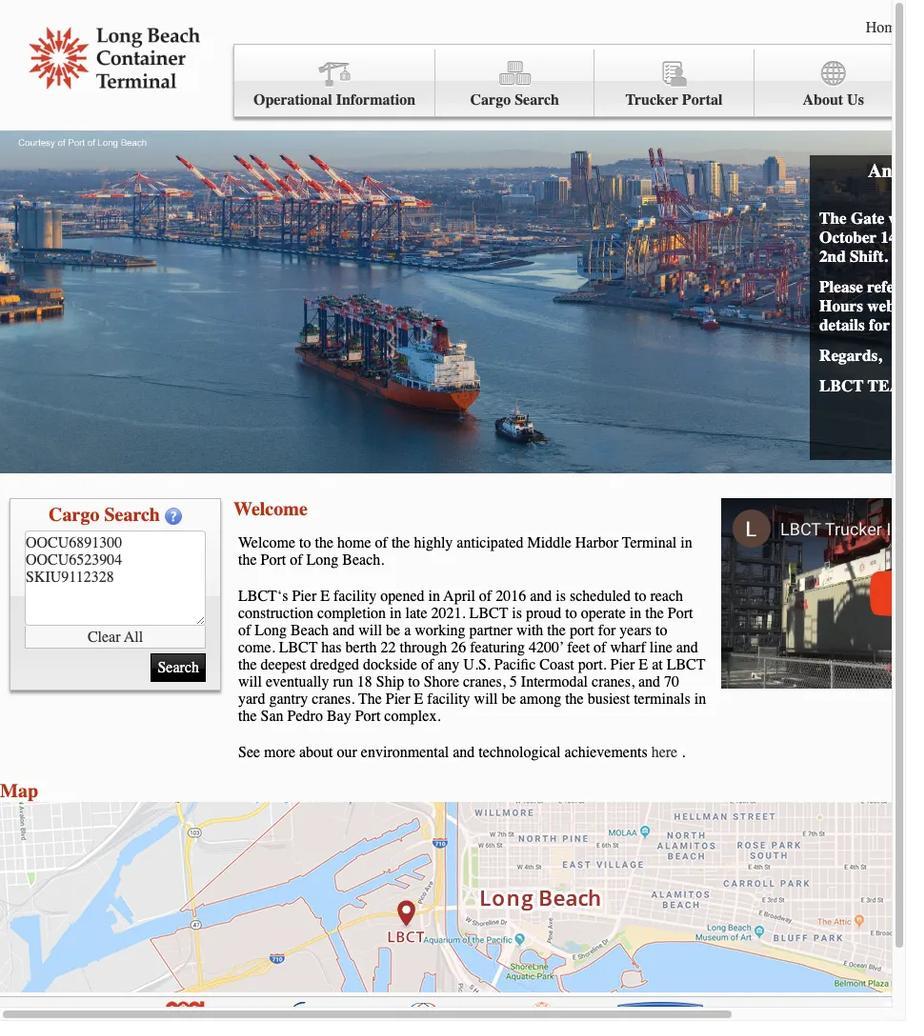 Task type: describe. For each thing, give the bounding box(es) containing it.
2 horizontal spatial will
[[474, 691, 498, 708]]

and right 2016
[[530, 588, 552, 605]]

trucker
[[626, 91, 678, 109]]

5
[[510, 674, 517, 691]]

clear all button
[[25, 626, 206, 649]]

port
[[570, 622, 594, 639]]

0 vertical spatial e
[[320, 588, 330, 605]]

middle
[[527, 535, 572, 552]]

welcome for welcome
[[233, 498, 308, 520]]

in inside welcome to the home of the highly anticipated middle harbor terminal in the port of long beach.
[[681, 535, 693, 552]]

here link
[[651, 744, 678, 761]]

operational
[[253, 91, 332, 109]]

bay
[[327, 708, 351, 725]]

Enter container numbers and/ or booking numbers. text field
[[25, 531, 206, 626]]

home
[[866, 19, 903, 36]]

1 horizontal spatial port
[[355, 708, 381, 725]]

operate
[[581, 605, 626, 622]]

cargo search link
[[436, 50, 595, 117]]

feet
[[567, 639, 590, 657]]

1 cranes, from the left
[[463, 674, 506, 691]]

22
[[381, 639, 396, 657]]

the up the 'line'
[[645, 605, 664, 622]]

to right ship
[[408, 674, 420, 691]]

any
[[438, 657, 460, 674]]

port inside welcome to the home of the highly anticipated middle harbor terminal in the port of long beach.
[[261, 552, 286, 569]]

to right proud
[[565, 605, 577, 622]]

2016
[[496, 588, 526, 605]]

of right feet
[[594, 639, 606, 657]]

dockside
[[363, 657, 417, 674]]

reach
[[650, 588, 683, 605]]

regards,​
[[820, 346, 882, 365]]

18
[[357, 674, 372, 691]]

26
[[451, 639, 466, 657]]

dredged
[[310, 657, 359, 674]]

2 horizontal spatial pier
[[610, 657, 635, 674]]

beach
[[291, 622, 329, 639]]

cranes.
[[312, 691, 355, 708]]

2021.
[[431, 605, 466, 622]]

1 horizontal spatial be
[[502, 691, 516, 708]]

about
[[299, 744, 333, 761]]

in right 70
[[694, 691, 706, 708]]

scheduled
[[570, 588, 631, 605]]

here
[[651, 744, 678, 761]]

for
[[598, 622, 616, 639]]

and right 'beach'
[[333, 622, 355, 639]]

1 horizontal spatial search
[[515, 91, 559, 109]]

map
[[0, 780, 38, 802]]

and left 70
[[638, 674, 660, 691]]

opened
[[381, 588, 425, 605]]

operational information
[[253, 91, 416, 109]]

partner
[[469, 622, 513, 639]]

in right operate
[[630, 605, 642, 622]]

line
[[650, 639, 673, 657]]

refer
[[867, 277, 901, 296]]

of left 2016
[[479, 588, 492, 605]]

beach.
[[342, 552, 384, 569]]

clear all
[[88, 628, 143, 646]]

lbct team
[[820, 376, 906, 395]]

with
[[516, 622, 544, 639]]

0 horizontal spatial will
[[238, 674, 262, 691]]

t
[[905, 277, 906, 296]]

cargo search inside menu bar
[[470, 91, 559, 109]]

construction
[[238, 605, 314, 622]]

eventually
[[266, 674, 329, 691]]

all
[[124, 628, 143, 646]]

berth
[[346, 639, 377, 657]]

the left port
[[547, 622, 566, 639]]

lbct right 'at' on the bottom right of the page
[[667, 657, 706, 674]]

working
[[415, 622, 466, 639]]

about us
[[803, 91, 864, 109]]

the left home
[[315, 535, 334, 552]]

april
[[444, 588, 475, 605]]

clear
[[88, 628, 121, 646]]

lbct up featuring
[[469, 605, 508, 622]]

long inside lbct's pier e facility opened in april of 2016 and is scheduled to reach construction completion in late 2021.  lbct is proud to operate in the port of long beach and will be a working partner with the port for years to come.  lbct has berth 22 through 26 featuring 4200' feet of wharf line and the deepest dredged dockside of any u.s. pacific coast port. pier e at lbct will eventually run 18 ship to shore cranes, 5 intermodal cranes, and 70 yard gantry cranes. the pier e facility will be among the busiest terminals in the san pedro bay port complex.
[[255, 622, 287, 639]]

the up yard
[[238, 657, 257, 674]]

lbct's
[[238, 588, 288, 605]]

deepest
[[261, 657, 306, 674]]

cargo inside cargo search link
[[470, 91, 511, 109]]

the inside lbct's pier e facility opened in april of 2016 and is scheduled to reach construction completion in late 2021.  lbct is proud to operate in the port of long beach and will be a working partner with the port for years to come.  lbct has berth 22 through 26 featuring 4200' feet of wharf line and the deepest dredged dockside of any u.s. pacific coast port. pier e at lbct will eventually run 18 ship to shore cranes, 5 intermodal cranes, and 70 yard gantry cranes. the pier e facility will be among the busiest terminals in the san pedro bay port complex.
[[358, 691, 382, 708]]

port.
[[578, 657, 607, 674]]

completion
[[317, 605, 386, 622]]

pedro
[[287, 708, 323, 725]]

harbor
[[575, 535, 618, 552]]

the inside the gate wil
[[820, 209, 847, 228]]

in left the late at the left bottom
[[390, 605, 402, 622]]

terminal
[[622, 535, 677, 552]]

run
[[333, 674, 353, 691]]

anno
[[868, 160, 906, 182]]

years
[[620, 622, 652, 639]]

complex.
[[384, 708, 441, 725]]

to left reach
[[635, 588, 646, 605]]

achievements
[[565, 744, 648, 761]]

our
[[337, 744, 357, 761]]



Task type: locate. For each thing, give the bounding box(es) containing it.
1 vertical spatial long
[[255, 622, 287, 639]]

0 horizontal spatial cargo search
[[49, 504, 160, 526]]

terminals
[[634, 691, 691, 708]]

0 vertical spatial welcome
[[233, 498, 308, 520]]

gantry
[[269, 691, 308, 708]]

in
[[681, 535, 693, 552], [428, 588, 440, 605], [390, 605, 402, 622], [630, 605, 642, 622], [694, 691, 706, 708]]

0 horizontal spatial facility
[[334, 588, 377, 605]]

0 horizontal spatial cargo
[[49, 504, 99, 526]]

in right the late at the left bottom
[[428, 588, 440, 605]]

long inside welcome to the home of the highly anticipated middle harbor terminal in the port of long beach.
[[306, 552, 339, 569]]

busiest
[[588, 691, 630, 708]]

see more about our environmental and technological achievements here .
[[238, 744, 685, 761]]

0 vertical spatial cargo
[[470, 91, 511, 109]]

1 horizontal spatial pier
[[386, 691, 410, 708]]

is left proud
[[512, 605, 522, 622]]

please
[[820, 277, 863, 296]]

2 horizontal spatial port
[[668, 605, 693, 622]]

home
[[337, 535, 371, 552]]

1 horizontal spatial cranes,
[[592, 674, 635, 691]]

0 vertical spatial pier
[[292, 588, 317, 605]]

welcome for welcome to the home of the highly anticipated middle harbor terminal in the port of long beach.
[[238, 535, 295, 552]]

gate
[[851, 209, 885, 228]]

lbct left has
[[279, 639, 318, 657]]

late
[[405, 605, 428, 622]]

cranes, left 5
[[463, 674, 506, 691]]

0 vertical spatial search
[[515, 91, 559, 109]]

portal
[[682, 91, 723, 109]]

wharf
[[610, 639, 646, 657]]

0 horizontal spatial e
[[320, 588, 330, 605]]

has
[[321, 639, 342, 657]]

welcome to the home of the highly anticipated middle harbor terminal in the port of long beach.
[[238, 535, 693, 569]]

of
[[375, 535, 388, 552], [290, 552, 303, 569], [479, 588, 492, 605], [238, 622, 251, 639], [594, 639, 606, 657], [421, 657, 434, 674]]

0 vertical spatial the
[[820, 209, 847, 228]]

the right among
[[565, 691, 584, 708]]

cargo search
[[470, 91, 559, 109], [49, 504, 160, 526]]

0 horizontal spatial the
[[358, 691, 382, 708]]

ship
[[376, 674, 404, 691]]

environmental
[[361, 744, 449, 761]]

None submit
[[151, 654, 206, 682]]

1 vertical spatial the
[[358, 691, 382, 708]]

come.
[[238, 639, 275, 657]]

of left any
[[421, 657, 434, 674]]

0 horizontal spatial port
[[261, 552, 286, 569]]

1 horizontal spatial facility
[[427, 691, 470, 708]]

1 vertical spatial search
[[104, 504, 160, 526]]

e left 'at' on the bottom right of the page
[[639, 657, 648, 674]]

featuring
[[470, 639, 525, 657]]

facility
[[334, 588, 377, 605], [427, 691, 470, 708]]

us
[[847, 91, 864, 109]]

more
[[264, 744, 295, 761]]

the gate wil
[[820, 209, 906, 266]]

pier down dockside
[[386, 691, 410, 708]]

1 horizontal spatial e
[[414, 691, 423, 708]]

port
[[261, 552, 286, 569], [668, 605, 693, 622], [355, 708, 381, 725]]

about
[[803, 91, 843, 109]]

2 cranes, from the left
[[592, 674, 635, 691]]

at
[[652, 657, 663, 674]]

facility down any
[[427, 691, 470, 708]]

trucker portal link
[[595, 50, 754, 117]]

0 horizontal spatial is
[[512, 605, 522, 622]]

will left 5
[[474, 691, 498, 708]]

home link
[[866, 19, 903, 36]]

.
[[681, 744, 685, 761]]

welcome inside welcome to the home of the highly anticipated middle harbor terminal in the port of long beach.
[[238, 535, 295, 552]]

2 vertical spatial pier
[[386, 691, 410, 708]]

to inside welcome to the home of the highly anticipated middle harbor terminal in the port of long beach.
[[299, 535, 311, 552]]

will left "a"
[[358, 622, 382, 639]]

of right home
[[375, 535, 388, 552]]

and
[[530, 588, 552, 605], [333, 622, 355, 639], [676, 639, 698, 657], [638, 674, 660, 691], [453, 744, 475, 761]]

0 horizontal spatial long
[[255, 622, 287, 639]]

a
[[404, 622, 411, 639]]

port up lbct's
[[261, 552, 286, 569]]

be left among
[[502, 691, 516, 708]]

pacific
[[494, 657, 536, 674]]

coast
[[540, 657, 574, 674]]

e left shore
[[414, 691, 423, 708]]

70
[[664, 674, 679, 691]]

1 horizontal spatial long
[[306, 552, 339, 569]]

about us link
[[754, 50, 906, 117]]

0 vertical spatial port
[[261, 552, 286, 569]]

facility down beach. on the left bottom of the page
[[334, 588, 377, 605]]

proud
[[526, 605, 562, 622]]

to left home
[[299, 535, 311, 552]]

1 vertical spatial port
[[668, 605, 693, 622]]

1 vertical spatial facility
[[427, 691, 470, 708]]

will
[[358, 622, 382, 639], [238, 674, 262, 691], [474, 691, 498, 708]]

is left scheduled
[[556, 588, 566, 605]]

see
[[238, 744, 260, 761]]

san
[[261, 708, 284, 725]]

anticipated
[[457, 535, 524, 552]]

lbct's pier e facility opened in april of 2016 and is scheduled to reach construction completion in late 2021.  lbct is proud to operate in the port of long beach and will be a working partner with the port for years to come.  lbct has berth 22 through 26 featuring 4200' feet of wharf line and the deepest dredged dockside of any u.s. pacific coast port. pier e at lbct will eventually run 18 ship to shore cranes, 5 intermodal cranes, and 70 yard gantry cranes. the pier e facility will be among the busiest terminals in the san pedro bay port complex.
[[238, 588, 706, 725]]

pier up 'beach'
[[292, 588, 317, 605]]

be left "a"
[[386, 622, 400, 639]]

among
[[520, 691, 561, 708]]

cranes, down wharf
[[592, 674, 635, 691]]

of down lbct's
[[238, 622, 251, 639]]

long
[[306, 552, 339, 569], [255, 622, 287, 639]]

4200'
[[529, 639, 564, 657]]

1 horizontal spatial cargo
[[470, 91, 511, 109]]

e up 'beach'
[[320, 588, 330, 605]]

lbct
[[820, 376, 864, 395], [469, 605, 508, 622], [279, 639, 318, 657], [667, 657, 706, 674]]

1 vertical spatial welcome
[[238, 535, 295, 552]]

0 horizontal spatial pier
[[292, 588, 317, 605]]

1 vertical spatial be
[[502, 691, 516, 708]]

menu bar containing operational information
[[233, 44, 906, 117]]

1 vertical spatial e
[[639, 657, 648, 674]]

the up lbct's
[[238, 552, 257, 569]]

1 vertical spatial pier
[[610, 657, 635, 674]]

pier right port.
[[610, 657, 635, 674]]

the
[[315, 535, 334, 552], [392, 535, 410, 552], [238, 552, 257, 569], [645, 605, 664, 622], [547, 622, 566, 639], [238, 657, 257, 674], [565, 691, 584, 708], [238, 708, 257, 725]]

1 horizontal spatial the
[[820, 209, 847, 228]]

menu bar
[[233, 44, 906, 117]]

cranes,
[[463, 674, 506, 691], [592, 674, 635, 691]]

0 vertical spatial long
[[306, 552, 339, 569]]

lbct down regards,​
[[820, 376, 864, 395]]

and right the 'line'
[[676, 639, 698, 657]]

1 horizontal spatial cargo search
[[470, 91, 559, 109]]

0 vertical spatial be
[[386, 622, 400, 639]]

1 horizontal spatial is
[[556, 588, 566, 605]]

the right run
[[358, 691, 382, 708]]

2 vertical spatial e
[[414, 691, 423, 708]]

is
[[556, 588, 566, 605], [512, 605, 522, 622]]

1 vertical spatial cargo
[[49, 504, 99, 526]]

the left san
[[238, 708, 257, 725]]

highly
[[414, 535, 453, 552]]

yard
[[238, 691, 265, 708]]

1 horizontal spatial will
[[358, 622, 382, 639]]

please refer t
[[820, 277, 906, 334]]

cargo
[[470, 91, 511, 109], [49, 504, 99, 526]]

search
[[515, 91, 559, 109], [104, 504, 160, 526]]

2 horizontal spatial e
[[639, 657, 648, 674]]

1 vertical spatial cargo search
[[49, 504, 160, 526]]

intermodal
[[521, 674, 588, 691]]

0 horizontal spatial be
[[386, 622, 400, 639]]

long down lbct's
[[255, 622, 287, 639]]

information
[[336, 91, 416, 109]]

to right years at the bottom of page
[[656, 622, 668, 639]]

u.s.
[[463, 657, 491, 674]]

long left beach. on the left bottom of the page
[[306, 552, 339, 569]]

in right terminal
[[681, 535, 693, 552]]

0 horizontal spatial cranes,
[[463, 674, 506, 691]]

trucker portal
[[626, 91, 723, 109]]

welcome
[[233, 498, 308, 520], [238, 535, 295, 552]]

through
[[400, 639, 447, 657]]

wil
[[889, 209, 906, 228]]

2 vertical spatial port
[[355, 708, 381, 725]]

of up construction
[[290, 552, 303, 569]]

0 horizontal spatial search
[[104, 504, 160, 526]]

the left highly
[[392, 535, 410, 552]]

will down come.
[[238, 674, 262, 691]]

port up the 'line'
[[668, 605, 693, 622]]

the left gate
[[820, 209, 847, 228]]

operational information link
[[234, 50, 436, 117]]

0 vertical spatial cargo search
[[470, 91, 559, 109]]

team
[[868, 376, 906, 395]]

0 vertical spatial facility
[[334, 588, 377, 605]]

be
[[386, 622, 400, 639], [502, 691, 516, 708]]

port right 'bay'
[[355, 708, 381, 725]]

technological
[[479, 744, 561, 761]]

the
[[820, 209, 847, 228], [358, 691, 382, 708]]

and left technological
[[453, 744, 475, 761]]



Task type: vqa. For each thing, say whether or not it's contained in the screenshot.
scheduled
yes



